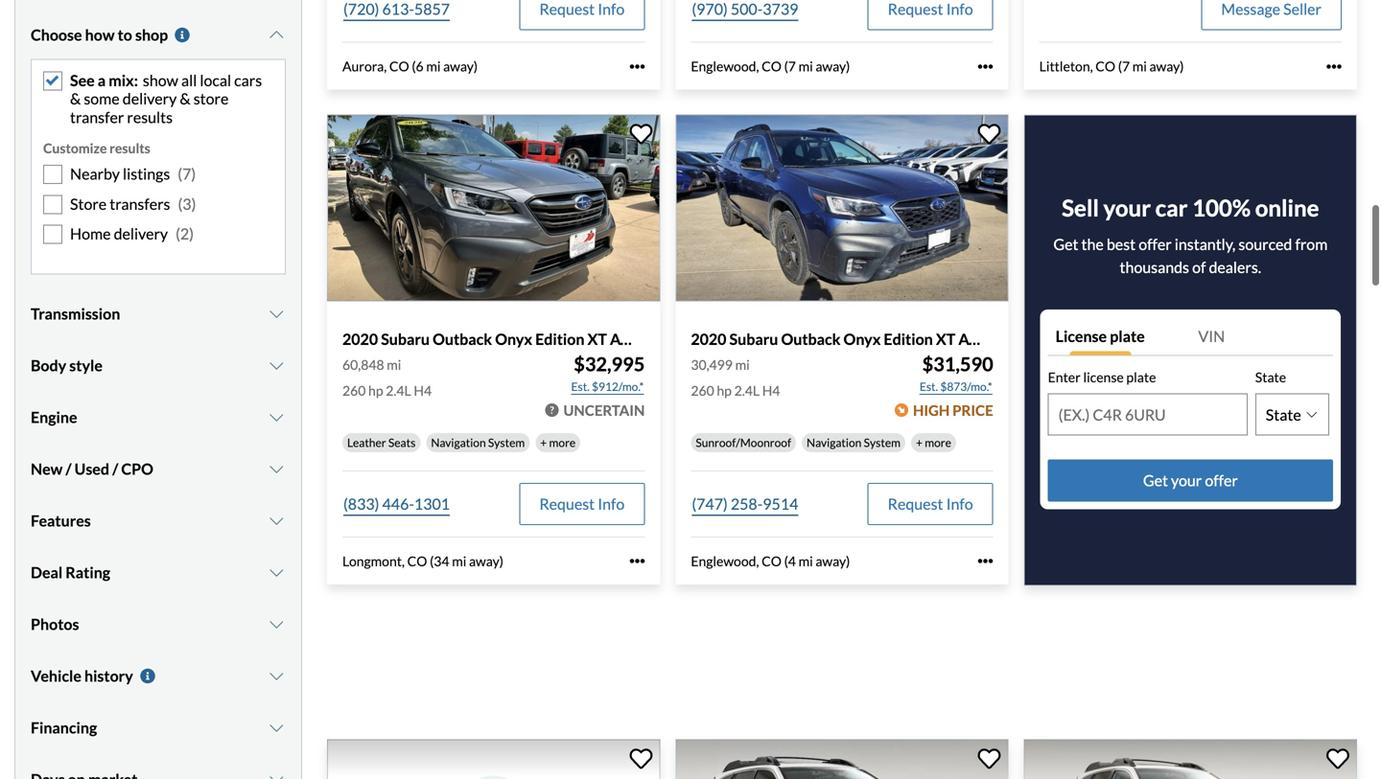 Task type: vqa. For each thing, say whether or not it's contained in the screenshot.
Englewood, CO (7 mi away)'s ellipsis h icon
yes



Task type: describe. For each thing, give the bounding box(es) containing it.
2 & from the left
[[180, 89, 191, 108]]

system for $32,995
[[488, 436, 525, 450]]

chevron down image for financing
[[267, 721, 286, 736]]

h4 for $32,995
[[414, 383, 432, 399]]

mi for englewood, co (7 mi away)
[[799, 58, 813, 75]]

subaru for $31,590
[[729, 330, 778, 349]]

body style button
[[31, 342, 286, 390]]

license
[[1083, 369, 1124, 386]]

local
[[200, 71, 231, 90]]

nearby
[[70, 165, 120, 183]]

photos
[[31, 616, 79, 634]]

store
[[70, 195, 107, 213]]

(7)
[[178, 165, 196, 183]]

nearby listings (7)
[[70, 165, 196, 183]]

(7 for englewood, co
[[784, 58, 796, 75]]

englewood, co (7 mi away)
[[691, 58, 850, 75]]

ellipsis h image for $31,590
[[978, 554, 993, 569]]

sell
[[1062, 194, 1099, 222]]

away) for aurora, co (6 mi away)
[[443, 58, 478, 75]]

littleton, co (7 mi away)
[[1039, 58, 1184, 75]]

chevron down image for features
[[267, 514, 286, 529]]

a
[[98, 71, 106, 90]]

(747) 258-9514 button
[[691, 483, 799, 525]]

info circle image for choose how to shop
[[173, 27, 192, 43]]

home delivery (2)
[[70, 224, 194, 243]]

9514
[[763, 495, 798, 514]]

(833)
[[343, 495, 379, 514]]

see
[[70, 71, 95, 90]]

body style
[[31, 357, 103, 375]]

est. for $32,995
[[571, 380, 590, 394]]

choose how to shop button
[[31, 11, 286, 59]]

used
[[75, 460, 109, 479]]

more for $32,995
[[549, 436, 576, 450]]

navigation for $31,590
[[807, 436, 862, 450]]

state
[[1255, 369, 1286, 386]]

$873/mo.*
[[940, 380, 992, 394]]

your for car
[[1104, 194, 1151, 222]]

260 for $31,590
[[691, 383, 714, 399]]

transmission
[[31, 305, 120, 323]]

est. for $31,590
[[920, 380, 938, 394]]

mi for englewood, co (4 mi away)
[[799, 553, 813, 570]]

1 & from the left
[[70, 89, 81, 108]]

high price
[[913, 402, 993, 419]]

dealers.
[[1209, 258, 1261, 277]]

some
[[84, 89, 120, 108]]

the
[[1082, 235, 1104, 254]]

see a mix:
[[70, 71, 138, 90]]

aurora,
[[342, 58, 387, 75]]

away) for longmont, co (34 mi away)
[[469, 553, 504, 570]]

2.4l for $32,995
[[386, 383, 411, 399]]

away) for littleton, co (7 mi away)
[[1150, 58, 1184, 75]]

how
[[85, 25, 115, 44]]

engine button
[[31, 394, 286, 442]]

chevron down image for transmission
[[267, 307, 286, 322]]

260 for $32,995
[[342, 383, 366, 399]]

subaru for $32,995
[[381, 330, 430, 349]]

vin tab
[[1191, 318, 1333, 356]]

$912/mo.*
[[592, 380, 644, 394]]

features
[[31, 512, 91, 531]]

new
[[31, 460, 63, 479]]

chevron down image for body style
[[267, 358, 286, 374]]

tab list containing license plate
[[1048, 318, 1333, 356]]

leather seats
[[347, 436, 416, 450]]

of
[[1192, 258, 1206, 277]]

get the best offer instantly, sourced from thousands of dealers.
[[1054, 235, 1328, 277]]

(4
[[784, 553, 796, 570]]

(7 for littleton, co
[[1118, 58, 1130, 75]]

1 white 2020 subaru outback onyx edition xt awd suv / crossover all-wheel drive automatic image from the left
[[676, 740, 1009, 780]]

(747)
[[692, 495, 728, 514]]

transfers
[[110, 195, 170, 213]]

2020 subaru outback onyx edition xt awd for $31,590
[[691, 330, 996, 349]]

1 vertical spatial delivery
[[114, 224, 168, 243]]

enter
[[1048, 369, 1081, 386]]

get your offer button
[[1048, 460, 1333, 502]]

home
[[70, 224, 111, 243]]

(747) 258-9514
[[692, 495, 798, 514]]

photos button
[[31, 601, 286, 649]]

advertisement region
[[501, 617, 1199, 704]]

style
[[69, 357, 103, 375]]

co for aurora, co (6 mi away)
[[389, 58, 409, 75]]

1301
[[414, 495, 450, 514]]

best
[[1107, 235, 1136, 254]]

plate inside license plate tab
[[1110, 327, 1145, 346]]

mi for littleton, co (7 mi away)
[[1133, 58, 1147, 75]]

2020 for $31,590
[[691, 330, 727, 349]]

high
[[913, 402, 950, 419]]

mi for longmont, co (34 mi away)
[[452, 553, 466, 570]]

info for $31,590
[[946, 495, 973, 514]]

get for get your offer
[[1143, 471, 1168, 490]]

1 vertical spatial results
[[110, 140, 150, 156]]

away) for englewood, co (7 mi away)
[[816, 58, 850, 75]]

request info for $32,995
[[539, 495, 625, 514]]

show all local cars & some delivery & store transfer results
[[70, 71, 262, 127]]

longmont, co (34 mi away)
[[342, 553, 504, 570]]

request for $31,590
[[888, 495, 943, 514]]

offer inside get your offer button
[[1205, 471, 1238, 490]]

co for littleton, co (7 mi away)
[[1096, 58, 1116, 75]]

6 chevron down image from the top
[[267, 773, 286, 780]]

1 chevron down image from the top
[[267, 27, 286, 43]]

60,848
[[342, 357, 384, 373]]

+ more for $31,590
[[916, 436, 951, 450]]

car
[[1155, 194, 1188, 222]]

onyx for $31,590
[[844, 330, 881, 349]]

request info button for $32,995
[[519, 483, 645, 525]]

mi inside 60,848 mi 260 hp 2.4l h4
[[387, 357, 401, 373]]

get your offer
[[1143, 471, 1238, 490]]

new / used / cpo button
[[31, 446, 286, 494]]

rating
[[66, 564, 110, 582]]



Task type: locate. For each thing, give the bounding box(es) containing it.
co for englewood, co (7 mi away)
[[762, 58, 782, 75]]

2 2.4l from the left
[[734, 383, 760, 399]]

$31,590
[[922, 353, 993, 376]]

1 vertical spatial offer
[[1205, 471, 1238, 490]]

1 horizontal spatial onyx
[[844, 330, 881, 349]]

1 2020 from the left
[[342, 330, 378, 349]]

more
[[549, 436, 576, 450], [925, 436, 951, 450]]

0 vertical spatial englewood,
[[691, 58, 759, 75]]

+ more down the uncertain
[[540, 436, 576, 450]]

show
[[143, 71, 178, 90]]

2.4l up sunroof/moonroof
[[734, 383, 760, 399]]

0 horizontal spatial request info
[[539, 495, 625, 514]]

+ more for $32,995
[[540, 436, 576, 450]]

subaru up 60,848 mi 260 hp 2.4l h4
[[381, 330, 430, 349]]

more for $31,590
[[925, 436, 951, 450]]

englewood,
[[691, 58, 759, 75], [691, 553, 759, 570]]

est. inside $31,590 est. $873/mo.*
[[920, 380, 938, 394]]

260 down 30,499 at top right
[[691, 383, 714, 399]]

1 subaru from the left
[[381, 330, 430, 349]]

englewood, for englewood, co (4 mi away)
[[691, 553, 759, 570]]

0 horizontal spatial 2020
[[342, 330, 378, 349]]

system for $31,590
[[864, 436, 901, 450]]

info for $32,995
[[598, 495, 625, 514]]

0 horizontal spatial 2020 subaru outback onyx edition xt awd
[[342, 330, 648, 349]]

your down enter license plate field
[[1171, 471, 1202, 490]]

0 horizontal spatial outback
[[433, 330, 492, 349]]

2 / from the left
[[112, 460, 118, 479]]

chevron down image
[[267, 27, 286, 43], [267, 358, 286, 374], [267, 566, 286, 581], [267, 669, 286, 685], [267, 721, 286, 736]]

onyx for $32,995
[[495, 330, 532, 349]]

info circle image inside the "choose how to shop" dropdown button
[[173, 27, 192, 43]]

financing
[[31, 719, 97, 738]]

1 request info from the left
[[539, 495, 625, 514]]

mi inside '30,499 mi 260 hp 2.4l h4'
[[735, 357, 750, 373]]

license plate tab
[[1048, 318, 1191, 356]]

your
[[1104, 194, 1151, 222], [1171, 471, 1202, 490]]

get inside the get the best offer instantly, sourced from thousands of dealers.
[[1054, 235, 1079, 254]]

1 horizontal spatial 2.4l
[[734, 383, 760, 399]]

2 2020 from the left
[[691, 330, 727, 349]]

edition for $32,995
[[535, 330, 585, 349]]

englewood, for englewood, co (7 mi away)
[[691, 58, 759, 75]]

1 horizontal spatial request info
[[888, 495, 973, 514]]

instantly,
[[1175, 235, 1236, 254]]

1 vertical spatial englewood,
[[691, 553, 759, 570]]

results down show
[[127, 108, 173, 127]]

2020 subaru outback onyx edition xt awd for $32,995
[[342, 330, 648, 349]]

2 request info from the left
[[888, 495, 973, 514]]

mix:
[[109, 71, 138, 90]]

results
[[127, 108, 173, 127], [110, 140, 150, 156]]

260 inside 60,848 mi 260 hp 2.4l h4
[[342, 383, 366, 399]]

1 horizontal spatial navigation
[[807, 436, 862, 450]]

0 horizontal spatial your
[[1104, 194, 1151, 222]]

0 horizontal spatial (7
[[784, 58, 796, 75]]

1 horizontal spatial subaru
[[729, 330, 778, 349]]

request
[[539, 495, 595, 514], [888, 495, 943, 514]]

xt for $32,995
[[588, 330, 607, 349]]

1 vertical spatial your
[[1171, 471, 1202, 490]]

1 chevron down image from the top
[[267, 307, 286, 322]]

features button
[[31, 498, 286, 545]]

0 horizontal spatial get
[[1054, 235, 1079, 254]]

sunroof/moonroof
[[696, 436, 791, 450]]

0 horizontal spatial navigation
[[431, 436, 486, 450]]

4 chevron down image from the top
[[267, 669, 286, 685]]

60,848 mi 260 hp 2.4l h4
[[342, 357, 432, 399]]

2 subaru from the left
[[729, 330, 778, 349]]

subaru up '30,499 mi 260 hp 2.4l h4'
[[729, 330, 778, 349]]

navigation right "seats"
[[431, 436, 486, 450]]

2020 up 60,848
[[342, 330, 378, 349]]

outback for $32,995
[[433, 330, 492, 349]]

2 englewood, from the top
[[691, 553, 759, 570]]

/ right new
[[66, 460, 72, 479]]

1 horizontal spatial 2020 subaru outback onyx edition xt awd
[[691, 330, 996, 349]]

1 horizontal spatial awd
[[959, 330, 996, 349]]

Enter license plate field
[[1049, 395, 1247, 435]]

ellipsis h image for aurora, co (6 mi away)
[[630, 59, 645, 74]]

request info button
[[519, 483, 645, 525], [868, 483, 993, 525]]

info down high price
[[946, 495, 973, 514]]

2 260 from the left
[[691, 383, 714, 399]]

hp down 60,848
[[368, 383, 383, 399]]

info circle image
[[173, 27, 192, 43], [138, 669, 157, 685]]

results up nearby listings (7)
[[110, 140, 150, 156]]

offer inside the get the best offer instantly, sourced from thousands of dealers.
[[1139, 235, 1172, 254]]

0 horizontal spatial request info button
[[519, 483, 645, 525]]

30,499 mi 260 hp 2.4l h4
[[691, 357, 780, 399]]

0 horizontal spatial 2.4l
[[386, 383, 411, 399]]

1 hp from the left
[[368, 383, 383, 399]]

chevron down image inside financing "dropdown button"
[[267, 721, 286, 736]]

2 info from the left
[[946, 495, 973, 514]]

1 horizontal spatial info
[[946, 495, 973, 514]]

ellipsis h image for littleton, co (7 mi away)
[[1327, 59, 1342, 74]]

2 navigation from the left
[[807, 436, 862, 450]]

navigation system for $31,590
[[807, 436, 901, 450]]

choose
[[31, 25, 82, 44]]

mi for aurora, co (6 mi away)
[[426, 58, 441, 75]]

2 request from the left
[[888, 495, 943, 514]]

1 horizontal spatial h4
[[762, 383, 780, 399]]

1 navigation system from the left
[[431, 436, 525, 450]]

0 horizontal spatial offer
[[1139, 235, 1172, 254]]

xt up $31,590 on the top of page
[[936, 330, 956, 349]]

chevron down image for engine
[[267, 410, 286, 426]]

$32,995 est. $912/mo.*
[[571, 353, 645, 394]]

0 vertical spatial info circle image
[[173, 27, 192, 43]]

1 + from the left
[[540, 436, 547, 450]]

system
[[488, 436, 525, 450], [864, 436, 901, 450]]

request info
[[539, 495, 625, 514], [888, 495, 973, 514]]

license plate
[[1056, 327, 1145, 346]]

1 horizontal spatial ellipsis h image
[[1327, 59, 1342, 74]]

info down the uncertain
[[598, 495, 625, 514]]

+ more
[[540, 436, 576, 450], [916, 436, 951, 450]]

2.4l inside '30,499 mi 260 hp 2.4l h4'
[[734, 383, 760, 399]]

xt for $31,590
[[936, 330, 956, 349]]

0 horizontal spatial navigation system
[[431, 436, 525, 450]]

1 horizontal spatial request
[[888, 495, 943, 514]]

5 chevron down image from the top
[[267, 617, 286, 633]]

leather
[[347, 436, 386, 450]]

chevron down image inside photos dropdown button
[[267, 617, 286, 633]]

customize results
[[43, 140, 150, 156]]

(2)
[[176, 224, 194, 243]]

1 est. from the left
[[571, 380, 590, 394]]

shop
[[135, 25, 168, 44]]

1 260 from the left
[[342, 383, 366, 399]]

1 horizontal spatial white 2020 subaru outback onyx edition xt awd suv / crossover all-wheel drive automatic image
[[1024, 740, 1357, 780]]

1 horizontal spatial xt
[[936, 330, 956, 349]]

1 horizontal spatial your
[[1171, 471, 1202, 490]]

0 horizontal spatial info
[[598, 495, 625, 514]]

engine
[[31, 408, 77, 427]]

co for longmont, co (34 mi away)
[[407, 553, 427, 570]]

hp down 30,499 at top right
[[717, 383, 732, 399]]

chevron down image inside new / used / cpo dropdown button
[[267, 462, 286, 477]]

2 onyx from the left
[[844, 330, 881, 349]]

est. inside $32,995 est. $912/mo.*
[[571, 380, 590, 394]]

0 horizontal spatial subaru
[[381, 330, 430, 349]]

1 horizontal spatial offer
[[1205, 471, 1238, 490]]

request info button for $31,590
[[868, 483, 993, 525]]

2 2020 subaru outback onyx edition xt awd from the left
[[691, 330, 996, 349]]

1 vertical spatial plate
[[1126, 369, 1156, 386]]

body
[[31, 357, 66, 375]]

1 awd from the left
[[610, 330, 648, 349]]

store transfers (3)
[[70, 195, 196, 213]]

4 chevron down image from the top
[[267, 514, 286, 529]]

hp for $31,590
[[717, 383, 732, 399]]

1 request info button from the left
[[519, 483, 645, 525]]

info circle image inside vehicle history dropdown button
[[138, 669, 157, 685]]

sell your car 100% online
[[1062, 194, 1319, 222]]

hp inside '30,499 mi 260 hp 2.4l h4'
[[717, 383, 732, 399]]

2 chevron down image from the top
[[267, 358, 286, 374]]

ellipsis h image
[[978, 59, 993, 74], [630, 554, 645, 569], [978, 554, 993, 569]]

chevron down image
[[267, 307, 286, 322], [267, 410, 286, 426], [267, 462, 286, 477], [267, 514, 286, 529], [267, 617, 286, 633], [267, 773, 286, 780]]

gray 2020 subaru outback onyx edition xt awd suv / crossover all-wheel drive 8-speed cvt image
[[327, 114, 660, 302]]

1 horizontal spatial /
[[112, 460, 118, 479]]

hp
[[368, 383, 383, 399], [717, 383, 732, 399]]

h4 up sunroof/moonroof
[[762, 383, 780, 399]]

1 info from the left
[[598, 495, 625, 514]]

1 / from the left
[[66, 460, 72, 479]]

2 ellipsis h image from the left
[[1327, 59, 1342, 74]]

1 horizontal spatial &
[[180, 89, 191, 108]]

+ for $31,590
[[916, 436, 923, 450]]

financing button
[[31, 705, 286, 753]]

2 xt from the left
[[936, 330, 956, 349]]

info circle image for vehicle history
[[138, 669, 157, 685]]

navigation system for $32,995
[[431, 436, 525, 450]]

1 horizontal spatial (7
[[1118, 58, 1130, 75]]

request for $32,995
[[539, 495, 595, 514]]

260 inside '30,499 mi 260 hp 2.4l h4'
[[691, 383, 714, 399]]

hp inside 60,848 mi 260 hp 2.4l h4
[[368, 383, 383, 399]]

get for get the best offer instantly, sourced from thousands of dealers.
[[1054, 235, 1079, 254]]

(833) 446-1301 button
[[342, 483, 451, 525]]

delivery
[[123, 89, 177, 108], [114, 224, 168, 243]]

est. up high
[[920, 380, 938, 394]]

englewood, co (4 mi away)
[[691, 553, 850, 570]]

1 vertical spatial get
[[1143, 471, 1168, 490]]

vehicle history
[[31, 667, 133, 686]]

awd for $32,995
[[610, 330, 648, 349]]

new / used / cpo
[[31, 460, 153, 479]]

edition for $31,590
[[884, 330, 933, 349]]

edition up $32,995
[[535, 330, 585, 349]]

navigation right sunroof/moonroof
[[807, 436, 862, 450]]

away)
[[443, 58, 478, 75], [816, 58, 850, 75], [1150, 58, 1184, 75], [469, 553, 504, 570], [816, 553, 850, 570]]

price
[[953, 402, 993, 419]]

edition
[[535, 330, 585, 349], [884, 330, 933, 349]]

1 englewood, from the top
[[691, 58, 759, 75]]

get left the
[[1054, 235, 1079, 254]]

2 h4 from the left
[[762, 383, 780, 399]]

$32,995
[[574, 353, 645, 376]]

1 (7 from the left
[[784, 58, 796, 75]]

0 horizontal spatial edition
[[535, 330, 585, 349]]

hp for $32,995
[[368, 383, 383, 399]]

2.4l inside 60,848 mi 260 hp 2.4l h4
[[386, 383, 411, 399]]

& left store
[[180, 89, 191, 108]]

info circle image right history
[[138, 669, 157, 685]]

0 vertical spatial offer
[[1139, 235, 1172, 254]]

0 horizontal spatial request
[[539, 495, 595, 514]]

3 chevron down image from the top
[[267, 566, 286, 581]]

h4 up "seats"
[[414, 383, 432, 399]]

1 navigation from the left
[[431, 436, 486, 450]]

2 request info button from the left
[[868, 483, 993, 525]]

cpo
[[121, 460, 153, 479]]

+
[[540, 436, 547, 450], [916, 436, 923, 450]]

5 chevron down image from the top
[[267, 721, 286, 736]]

1 horizontal spatial hp
[[717, 383, 732, 399]]

chevron down image inside body style dropdown button
[[267, 358, 286, 374]]

chevron down image inside engine dropdown button
[[267, 410, 286, 426]]

awd up $32,995
[[610, 330, 648, 349]]

1 xt from the left
[[588, 330, 607, 349]]

2020 subaru outback onyx edition xt awd
[[342, 330, 648, 349], [691, 330, 996, 349]]

1 horizontal spatial get
[[1143, 471, 1168, 490]]

&
[[70, 89, 81, 108], [180, 89, 191, 108]]

est. up the uncertain
[[571, 380, 590, 394]]

0 vertical spatial results
[[127, 108, 173, 127]]

info circle image right "shop"
[[173, 27, 192, 43]]

0 horizontal spatial + more
[[540, 436, 576, 450]]

0 horizontal spatial awd
[[610, 330, 648, 349]]

1 horizontal spatial system
[[864, 436, 901, 450]]

2 system from the left
[[864, 436, 901, 450]]

0 horizontal spatial h4
[[414, 383, 432, 399]]

thousands
[[1120, 258, 1189, 277]]

0 horizontal spatial onyx
[[495, 330, 532, 349]]

0 horizontal spatial white 2020 subaru outback onyx edition xt awd suv / crossover all-wheel drive automatic image
[[676, 740, 1009, 780]]

260
[[342, 383, 366, 399], [691, 383, 714, 399]]

0 horizontal spatial /
[[66, 460, 72, 479]]

2020 up 30,499 at top right
[[691, 330, 727, 349]]

choose how to shop
[[31, 25, 168, 44]]

chevron down image inside transmission dropdown button
[[267, 307, 286, 322]]

abyss blue pearl 2020 subaru outback onyx edition xt awd suv / crossover all-wheel drive continuously variable transmission image
[[676, 114, 1009, 302]]

get inside get your offer button
[[1143, 471, 1168, 490]]

2 awd from the left
[[959, 330, 996, 349]]

+ more down high
[[916, 436, 951, 450]]

1 horizontal spatial info circle image
[[173, 27, 192, 43]]

delivery left all
[[123, 89, 177, 108]]

2020 for $32,995
[[342, 330, 378, 349]]

2 outback from the left
[[781, 330, 841, 349]]

0 horizontal spatial info circle image
[[138, 669, 157, 685]]

chevron down image for photos
[[267, 617, 286, 633]]

1 onyx from the left
[[495, 330, 532, 349]]

co
[[389, 58, 409, 75], [762, 58, 782, 75], [1096, 58, 1116, 75], [407, 553, 427, 570], [762, 553, 782, 570]]

100%
[[1192, 194, 1251, 222]]

edition up $31,590 on the top of page
[[884, 330, 933, 349]]

history
[[84, 667, 133, 686]]

results inside show all local cars & some delivery & store transfer results
[[127, 108, 173, 127]]

(3)
[[178, 195, 196, 213]]

h4 inside '30,499 mi 260 hp 2.4l h4'
[[762, 383, 780, 399]]

2.4l up "seats"
[[386, 383, 411, 399]]

littleton,
[[1039, 58, 1093, 75]]

awd
[[610, 330, 648, 349], [959, 330, 996, 349]]

h4 inside 60,848 mi 260 hp 2.4l h4
[[414, 383, 432, 399]]

chevron down image inside features dropdown button
[[267, 514, 286, 529]]

xt up $32,995
[[588, 330, 607, 349]]

+ for $32,995
[[540, 436, 547, 450]]

0 horizontal spatial &
[[70, 89, 81, 108]]

delivery down transfers
[[114, 224, 168, 243]]

deal rating
[[31, 564, 110, 582]]

delivery inside show all local cars & some delivery & store transfer results
[[123, 89, 177, 108]]

your inside button
[[1171, 471, 1202, 490]]

1 h4 from the left
[[414, 383, 432, 399]]

est. $912/mo.* button
[[570, 377, 645, 396]]

h4 for $31,590
[[762, 383, 780, 399]]

to
[[118, 25, 132, 44]]

vehicle history button
[[31, 653, 286, 701]]

get
[[1054, 235, 1079, 254], [1143, 471, 1168, 490]]

chevron down image for new / used / cpo
[[267, 462, 286, 477]]

3 chevron down image from the top
[[267, 462, 286, 477]]

customize
[[43, 140, 107, 156]]

your for offer
[[1171, 471, 1202, 490]]

vehicle photo unavailable image
[[327, 740, 660, 780]]

more down high
[[925, 436, 951, 450]]

more down the uncertain
[[549, 436, 576, 450]]

1 more from the left
[[549, 436, 576, 450]]

enter license plate
[[1048, 369, 1156, 386]]

2 est. from the left
[[920, 380, 938, 394]]

tab list
[[1048, 318, 1333, 356]]

get down enter license plate field
[[1143, 471, 1168, 490]]

transmission button
[[31, 290, 286, 338]]

est. $873/mo.* button
[[919, 377, 993, 396]]

260 down 60,848
[[342, 383, 366, 399]]

0 horizontal spatial system
[[488, 436, 525, 450]]

1 horizontal spatial est.
[[920, 380, 938, 394]]

awd up $31,590 on the top of page
[[959, 330, 996, 349]]

chevron down image for deal rating
[[267, 566, 286, 581]]

2 + more from the left
[[916, 436, 951, 450]]

0 horizontal spatial xt
[[588, 330, 607, 349]]

2 white 2020 subaru outback onyx edition xt awd suv / crossover all-wheel drive automatic image from the left
[[1024, 740, 1357, 780]]

0 vertical spatial get
[[1054, 235, 1079, 254]]

$31,590 est. $873/mo.*
[[920, 353, 993, 394]]

1 horizontal spatial 260
[[691, 383, 714, 399]]

co for englewood, co (4 mi away)
[[762, 553, 782, 570]]

2 navigation system from the left
[[807, 436, 901, 450]]

2 more from the left
[[925, 436, 951, 450]]

ellipsis h image
[[630, 59, 645, 74], [1327, 59, 1342, 74]]

0 horizontal spatial hp
[[368, 383, 383, 399]]

/ left cpo at bottom left
[[112, 460, 118, 479]]

1 + more from the left
[[540, 436, 576, 450]]

2 (7 from the left
[[1118, 58, 1130, 75]]

1 horizontal spatial outback
[[781, 330, 841, 349]]

from
[[1295, 235, 1328, 254]]

store
[[194, 89, 229, 108]]

outback for $31,590
[[781, 330, 841, 349]]

2 + from the left
[[916, 436, 923, 450]]

0 horizontal spatial +
[[540, 436, 547, 450]]

away) for englewood, co (4 mi away)
[[816, 553, 850, 570]]

(833) 446-1301
[[343, 495, 450, 514]]

ellipsis h image for $32,995
[[630, 554, 645, 569]]

navigation system
[[431, 436, 525, 450], [807, 436, 901, 450]]

30,499
[[691, 357, 733, 373]]

vehicle
[[31, 667, 81, 686]]

1 horizontal spatial navigation system
[[807, 436, 901, 450]]

1 edition from the left
[[535, 330, 585, 349]]

mi
[[426, 58, 441, 75], [799, 58, 813, 75], [1133, 58, 1147, 75], [387, 357, 401, 373], [735, 357, 750, 373], [452, 553, 466, 570], [799, 553, 813, 570]]

0 vertical spatial delivery
[[123, 89, 177, 108]]

sourced
[[1239, 235, 1292, 254]]

2 chevron down image from the top
[[267, 410, 286, 426]]

1 vertical spatial info circle image
[[138, 669, 157, 685]]

deal
[[31, 564, 63, 582]]

1 ellipsis h image from the left
[[630, 59, 645, 74]]

0 horizontal spatial 260
[[342, 383, 366, 399]]

aurora, co (6 mi away)
[[342, 58, 478, 75]]

vin
[[1198, 327, 1225, 346]]

1 horizontal spatial more
[[925, 436, 951, 450]]

1 request from the left
[[539, 495, 595, 514]]

0 horizontal spatial est.
[[571, 380, 590, 394]]

all
[[181, 71, 197, 90]]

your up best at top right
[[1104, 194, 1151, 222]]

seats
[[388, 436, 416, 450]]

/
[[66, 460, 72, 479], [112, 460, 118, 479]]

1 horizontal spatial 2020
[[691, 330, 727, 349]]

2 edition from the left
[[884, 330, 933, 349]]

1 horizontal spatial edition
[[884, 330, 933, 349]]

1 horizontal spatial +
[[916, 436, 923, 450]]

258-
[[731, 495, 763, 514]]

navigation for $32,995
[[431, 436, 486, 450]]

1 2020 subaru outback onyx edition xt awd from the left
[[342, 330, 648, 349]]

request info for $31,590
[[888, 495, 973, 514]]

1 horizontal spatial request info button
[[868, 483, 993, 525]]

0 horizontal spatial more
[[549, 436, 576, 450]]

0 horizontal spatial ellipsis h image
[[630, 59, 645, 74]]

chevron down image inside deal rating 'dropdown button'
[[267, 566, 286, 581]]

(34
[[430, 553, 449, 570]]

1 system from the left
[[488, 436, 525, 450]]

license
[[1056, 327, 1107, 346]]

0 vertical spatial your
[[1104, 194, 1151, 222]]

0 vertical spatial plate
[[1110, 327, 1145, 346]]

1 outback from the left
[[433, 330, 492, 349]]

1 2.4l from the left
[[386, 383, 411, 399]]

1 horizontal spatial + more
[[916, 436, 951, 450]]

& left the some
[[70, 89, 81, 108]]

2.4l for $31,590
[[734, 383, 760, 399]]

awd for $31,590
[[959, 330, 996, 349]]

white 2020 subaru outback onyx edition xt awd suv / crossover all-wheel drive automatic image
[[676, 740, 1009, 780], [1024, 740, 1357, 780]]

2 hp from the left
[[717, 383, 732, 399]]



